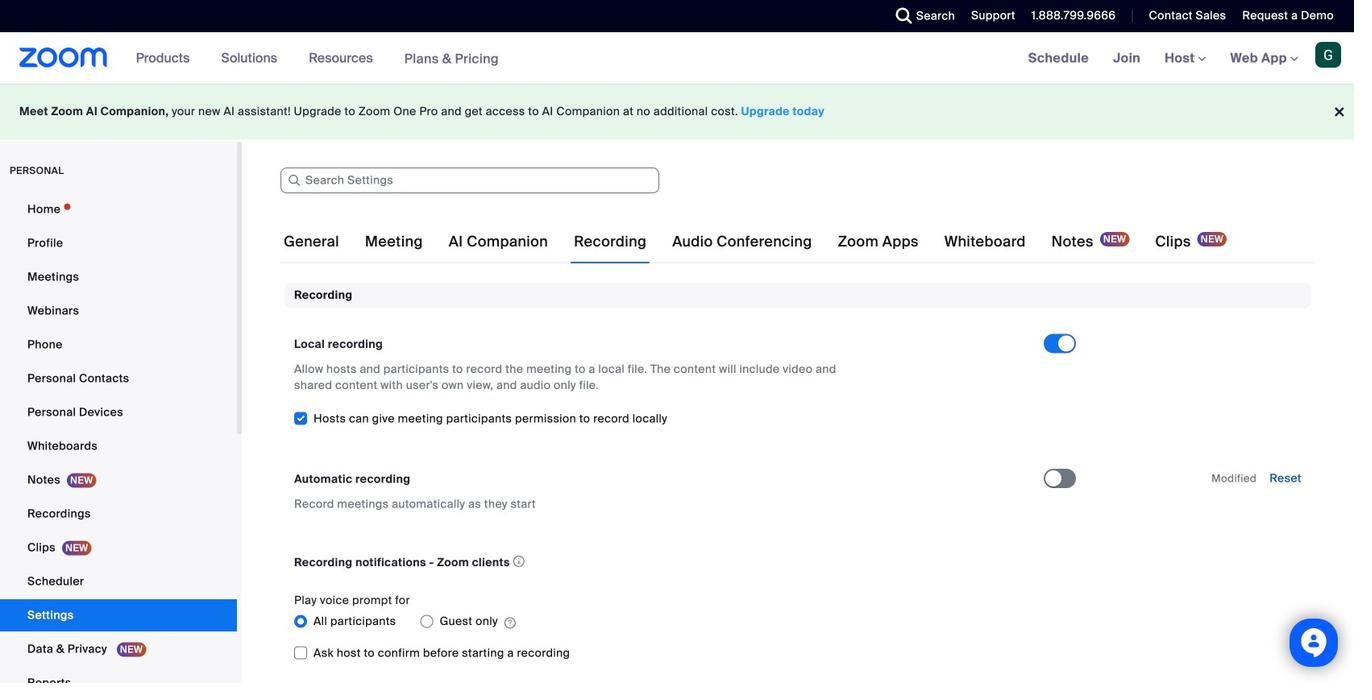 Task type: vqa. For each thing, say whether or not it's contained in the screenshot.
meetings 'navigation'
yes



Task type: locate. For each thing, give the bounding box(es) containing it.
recording element
[[285, 283, 1312, 684]]

Search Settings text field
[[281, 168, 659, 193]]

footer
[[0, 84, 1354, 139]]

profile picture image
[[1316, 42, 1342, 68]]

learn more about guest only image
[[505, 616, 516, 631]]

option group inside recording element
[[294, 609, 1044, 635]]

option group
[[294, 609, 1044, 635]]

banner
[[0, 32, 1354, 85]]

application
[[294, 551, 1030, 574]]



Task type: describe. For each thing, give the bounding box(es) containing it.
product information navigation
[[124, 32, 511, 85]]

application inside recording element
[[294, 551, 1030, 574]]

zoom logo image
[[19, 48, 108, 68]]

info outline image
[[513, 551, 525, 572]]

personal menu menu
[[0, 193, 237, 684]]

tabs of my account settings page tab list
[[281, 219, 1230, 264]]

meetings navigation
[[1016, 32, 1354, 85]]



